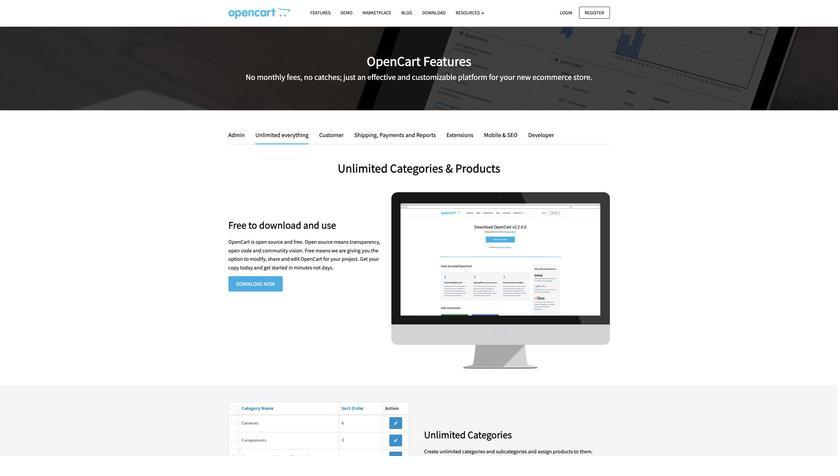Task type: locate. For each thing, give the bounding box(es) containing it.
and left free.
[[284, 239, 293, 245]]

get
[[264, 264, 271, 271]]

ecommerce
[[533, 72, 572, 82]]

1 vertical spatial download
[[236, 281, 263, 287]]

1 horizontal spatial opencart
[[301, 256, 322, 262]]

free to download and use image
[[392, 192, 610, 369]]

project.
[[342, 256, 359, 262]]

opencart features no monthly fees, no catches; just an effective and customizable platform for your new ecommerce store.
[[246, 53, 592, 82]]

& left products
[[446, 161, 453, 176]]

unlimited
[[440, 448, 461, 455]]

products
[[553, 448, 573, 455]]

1 horizontal spatial features
[[423, 53, 471, 70]]

days.
[[322, 264, 334, 271]]

opencart up not
[[301, 256, 322, 262]]

to up is
[[248, 219, 257, 232]]

1 vertical spatial opencart
[[228, 239, 250, 245]]

unlimited everything link
[[250, 131, 314, 144]]

1 vertical spatial categories
[[468, 429, 512, 441]]

blog link
[[396, 7, 417, 19]]

payments
[[380, 131, 404, 139]]

for right the "platform"
[[489, 72, 498, 82]]

1 vertical spatial open
[[228, 247, 240, 254]]

0 horizontal spatial download
[[236, 281, 263, 287]]

unlimited for unlimited everything
[[255, 131, 280, 139]]

mobile & seo link
[[479, 131, 523, 140]]

and left reports
[[406, 131, 415, 139]]

open up option
[[228, 247, 240, 254]]

admin link
[[228, 131, 250, 140]]

products
[[455, 161, 500, 176]]

your left new
[[500, 72, 515, 82]]

1 vertical spatial features
[[423, 53, 471, 70]]

platform
[[458, 72, 487, 82]]

create unlimited categories and subcategories and assign products to them.
[[424, 448, 593, 455]]

opencart - features image
[[228, 7, 290, 19]]

0 vertical spatial free
[[228, 219, 246, 232]]

unlimited for unlimited categories
[[424, 429, 466, 441]]

and
[[398, 72, 410, 82], [406, 131, 415, 139], [303, 219, 319, 232], [284, 239, 293, 245], [253, 247, 261, 254], [281, 256, 290, 262], [254, 264, 263, 271], [486, 448, 495, 455], [528, 448, 537, 455]]

download
[[422, 10, 446, 16], [236, 281, 263, 287]]

community
[[263, 247, 288, 254]]

in
[[289, 264, 293, 271]]

means up are at the bottom left of page
[[334, 239, 349, 245]]

opencart up effective
[[367, 53, 421, 70]]

download down today
[[236, 281, 263, 287]]

login
[[560, 10, 572, 16]]

get
[[360, 256, 368, 262]]

free up code
[[228, 219, 246, 232]]

1 horizontal spatial download
[[422, 10, 446, 16]]

0 vertical spatial categories
[[390, 161, 443, 176]]

opencart inside opencart features no monthly fees, no catches; just an effective and customizable platform for your new ecommerce store.
[[367, 53, 421, 70]]

0 vertical spatial unlimited
[[255, 131, 280, 139]]

0 vertical spatial download
[[422, 10, 446, 16]]

0 horizontal spatial &
[[446, 161, 453, 176]]

today
[[240, 264, 253, 271]]

1 horizontal spatial means
[[334, 239, 349, 245]]

download right blog
[[422, 10, 446, 16]]

are
[[339, 247, 346, 254]]

download inside "link"
[[422, 10, 446, 16]]

0 vertical spatial &
[[502, 131, 506, 139]]

0 horizontal spatial categories
[[390, 161, 443, 176]]

1 horizontal spatial &
[[502, 131, 506, 139]]

categories
[[390, 161, 443, 176], [468, 429, 512, 441]]

opencart up code
[[228, 239, 250, 245]]

1 vertical spatial for
[[323, 256, 330, 262]]

just
[[343, 72, 356, 82]]

you
[[362, 247, 370, 254]]

categories for unlimited categories
[[468, 429, 512, 441]]

categories
[[462, 448, 485, 455]]

shipping, payments and reports link
[[349, 131, 441, 140]]

an
[[357, 72, 366, 82]]

subcategories
[[496, 448, 527, 455]]

code
[[241, 247, 252, 254]]

features left demo
[[310, 10, 331, 16]]

to up today
[[244, 256, 249, 262]]

unlimited for unlimited categories & products
[[338, 161, 388, 176]]

0 vertical spatial open
[[256, 239, 267, 245]]

marketplace link
[[358, 7, 396, 19]]

opencart for features
[[367, 53, 421, 70]]

1 horizontal spatial your
[[369, 256, 379, 262]]

source up community
[[268, 239, 283, 245]]

features up customizable
[[423, 53, 471, 70]]

open right is
[[256, 239, 267, 245]]

0 vertical spatial opencart
[[367, 53, 421, 70]]

opencart for is
[[228, 239, 250, 245]]

marketplace
[[363, 10, 391, 16]]

open
[[256, 239, 267, 245], [228, 247, 240, 254]]

your down the
[[369, 256, 379, 262]]

1 vertical spatial free
[[305, 247, 314, 254]]

opencart
[[367, 53, 421, 70], [228, 239, 250, 245], [301, 256, 322, 262]]

1 horizontal spatial categories
[[468, 429, 512, 441]]

customizable
[[412, 72, 457, 82]]

0 horizontal spatial features
[[310, 10, 331, 16]]

to left "them."
[[574, 448, 579, 455]]

for inside opencart is open source and free. open source means transparency, open code and community vision. free means we are giving you the option to modify, share and edit opencart for your project. get your copy today and get started in minutes not days.
[[323, 256, 330, 262]]

and inside opencart features no monthly fees, no catches; just an effective and customizable platform for your new ecommerce store.
[[398, 72, 410, 82]]

demo
[[341, 10, 353, 16]]

0 vertical spatial means
[[334, 239, 349, 245]]

unlimited
[[255, 131, 280, 139], [338, 161, 388, 176], [424, 429, 466, 441]]

0 horizontal spatial free
[[228, 219, 246, 232]]

free down open
[[305, 247, 314, 254]]

0 horizontal spatial opencart
[[228, 239, 250, 245]]

0 horizontal spatial source
[[268, 239, 283, 245]]

0 vertical spatial for
[[489, 72, 498, 82]]

unlimited inside "link"
[[255, 131, 280, 139]]

0 vertical spatial to
[[248, 219, 257, 232]]

1 horizontal spatial open
[[256, 239, 267, 245]]

1 vertical spatial means
[[315, 247, 330, 254]]

shipping, payments and reports
[[354, 131, 436, 139]]

and up open
[[303, 219, 319, 232]]

them.
[[580, 448, 593, 455]]

your
[[500, 72, 515, 82], [331, 256, 341, 262], [369, 256, 379, 262]]

and down the modify,
[[254, 264, 263, 271]]

1 horizontal spatial source
[[318, 239, 333, 245]]

1 horizontal spatial free
[[305, 247, 314, 254]]

1 vertical spatial to
[[244, 256, 249, 262]]

features
[[310, 10, 331, 16], [423, 53, 471, 70]]

2 vertical spatial unlimited
[[424, 429, 466, 441]]

means
[[334, 239, 349, 245], [315, 247, 330, 254]]

0 vertical spatial features
[[310, 10, 331, 16]]

extensions link
[[442, 131, 479, 140]]

2 horizontal spatial your
[[500, 72, 515, 82]]

free to download and use
[[228, 219, 336, 232]]

0 horizontal spatial for
[[323, 256, 330, 262]]

0 horizontal spatial unlimited
[[255, 131, 280, 139]]

and right effective
[[398, 72, 410, 82]]

1 vertical spatial unlimited
[[338, 161, 388, 176]]

to
[[248, 219, 257, 232], [244, 256, 249, 262], [574, 448, 579, 455]]

and up the modify,
[[253, 247, 261, 254]]

for up days.
[[323, 256, 330, 262]]

seo
[[507, 131, 518, 139]]

started
[[272, 264, 288, 271]]

& left seo
[[502, 131, 506, 139]]

giving
[[347, 247, 361, 254]]

2 horizontal spatial opencart
[[367, 53, 421, 70]]

free
[[228, 219, 246, 232], [305, 247, 314, 254]]

&
[[502, 131, 506, 139], [446, 161, 453, 176]]

your down the we
[[331, 256, 341, 262]]

1 horizontal spatial unlimited
[[338, 161, 388, 176]]

login link
[[554, 7, 578, 19]]

fees,
[[287, 72, 302, 82]]

source up the we
[[318, 239, 333, 245]]

for
[[489, 72, 498, 82], [323, 256, 330, 262]]

2 horizontal spatial unlimited
[[424, 429, 466, 441]]

option
[[228, 256, 243, 262]]

developer link
[[523, 131, 554, 140]]

1 horizontal spatial for
[[489, 72, 498, 82]]

means left the we
[[315, 247, 330, 254]]



Task type: vqa. For each thing, say whether or not it's contained in the screenshot.
Login LINK
yes



Task type: describe. For each thing, give the bounding box(es) containing it.
download for download now
[[236, 281, 263, 287]]

download for download
[[422, 10, 446, 16]]

for inside opencart features no monthly fees, no catches; just an effective and customizable platform for your new ecommerce store.
[[489, 72, 498, 82]]

extensions
[[447, 131, 474, 139]]

store.
[[574, 72, 592, 82]]

free inside opencart is open source and free. open source means transparency, open code and community vision. free means we are giving you the option to modify, share and edit opencart for your project. get your copy today and get started in minutes not days.
[[305, 247, 314, 254]]

and left assign
[[528, 448, 537, 455]]

resources link
[[451, 7, 489, 19]]

reports
[[416, 131, 436, 139]]

mobile
[[484, 131, 501, 139]]

download
[[259, 219, 301, 232]]

unlimited categories & products
[[338, 161, 500, 176]]

everything
[[282, 131, 309, 139]]

minutes
[[294, 264, 312, 271]]

edit
[[291, 256, 300, 262]]

2 vertical spatial to
[[574, 448, 579, 455]]

create
[[424, 448, 439, 455]]

0 horizontal spatial means
[[315, 247, 330, 254]]

register link
[[579, 7, 610, 19]]

and right categories
[[486, 448, 495, 455]]

free.
[[294, 239, 304, 245]]

developer
[[528, 131, 554, 139]]

download now link
[[228, 276, 283, 292]]

1 vertical spatial &
[[446, 161, 453, 176]]

0 horizontal spatial open
[[228, 247, 240, 254]]

share
[[268, 256, 280, 262]]

demo link
[[336, 7, 358, 19]]

monthly
[[257, 72, 285, 82]]

features inside opencart features no monthly fees, no catches; just an effective and customizable platform for your new ecommerce store.
[[423, 53, 471, 70]]

download link
[[417, 7, 451, 19]]

customer
[[319, 131, 344, 139]]

effective
[[367, 72, 396, 82]]

opencart is open source and free. open source means transparency, open code and community vision. free means we are giving you the option to modify, share and edit opencart for your project. get your copy today and get started in minutes not days.
[[228, 239, 380, 271]]

register
[[585, 10, 604, 16]]

2 source from the left
[[318, 239, 333, 245]]

2 vertical spatial opencart
[[301, 256, 322, 262]]

resources
[[456, 10, 481, 16]]

to inside opencart is open source and free. open source means transparency, open code and community vision. free means we are giving you the option to modify, share and edit opencart for your project. get your copy today and get started in minutes not days.
[[244, 256, 249, 262]]

we
[[331, 247, 338, 254]]

modify,
[[250, 256, 267, 262]]

unlimited categories
[[424, 429, 512, 441]]

use
[[321, 219, 336, 232]]

categories for unlimited categories & products
[[390, 161, 443, 176]]

no
[[304, 72, 313, 82]]

vision.
[[289, 247, 304, 254]]

new
[[517, 72, 531, 82]]

your inside opencart features no monthly fees, no catches; just an effective and customizable platform for your new ecommerce store.
[[500, 72, 515, 82]]

1 source from the left
[[268, 239, 283, 245]]

assign
[[538, 448, 552, 455]]

catches;
[[314, 72, 342, 82]]

transparency,
[[350, 239, 380, 245]]

not
[[313, 264, 321, 271]]

and left "edit"
[[281, 256, 290, 262]]

no
[[246, 72, 255, 82]]

mobile & seo
[[484, 131, 518, 139]]

download now
[[236, 281, 275, 287]]

now
[[264, 281, 275, 287]]

shipping,
[[354, 131, 378, 139]]

blog
[[401, 10, 412, 16]]

copy
[[228, 264, 239, 271]]

open
[[305, 239, 317, 245]]

customer link
[[314, 131, 349, 140]]

0 horizontal spatial your
[[331, 256, 341, 262]]

unlimited everything
[[255, 131, 309, 139]]

admin
[[228, 131, 245, 139]]

is
[[251, 239, 255, 245]]

unlimited categories image
[[228, 402, 409, 456]]

features link
[[305, 7, 336, 19]]

the
[[371, 247, 379, 254]]



